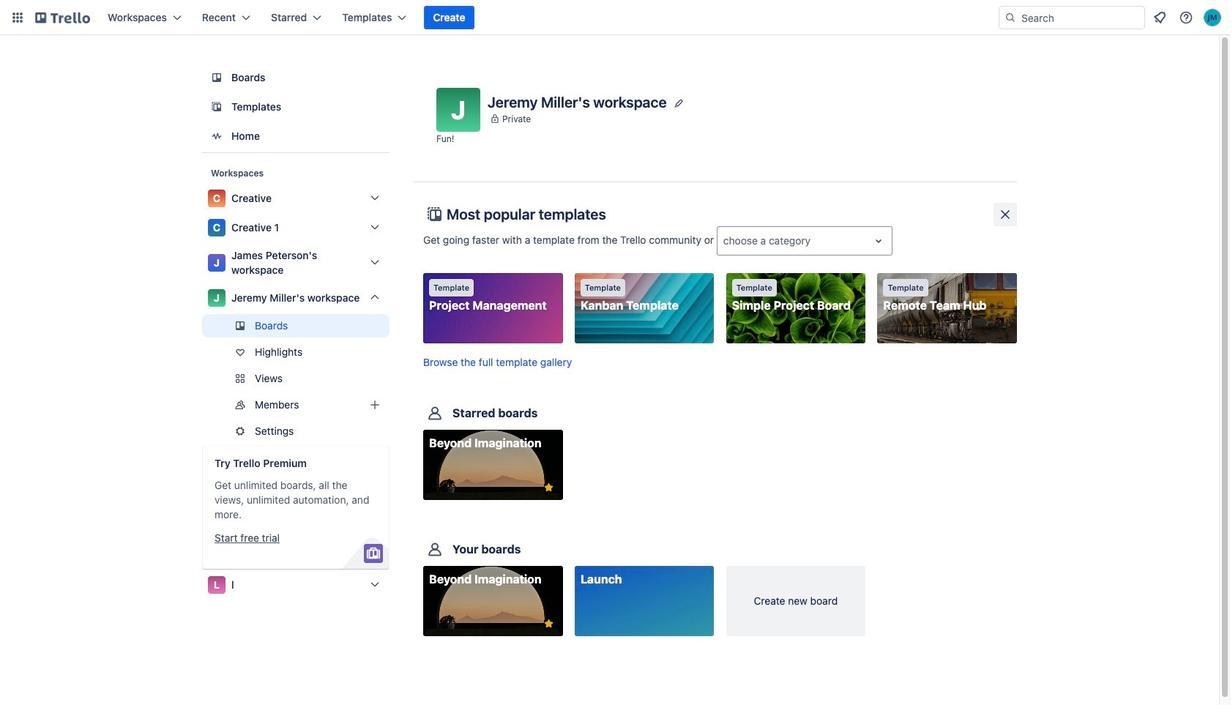 Task type: vqa. For each thing, say whether or not it's contained in the screenshot.
jeremy miller (jeremymiller198) icon at the right top of page
yes



Task type: locate. For each thing, give the bounding box(es) containing it.
home image
[[208, 127, 226, 145]]

primary element
[[0, 0, 1231, 35]]

add image
[[366, 396, 384, 414]]

jeremy miller (jeremymiller198) image
[[1204, 9, 1222, 26]]

open information menu image
[[1179, 10, 1194, 25]]

back to home image
[[35, 6, 90, 29]]

open image
[[870, 232, 888, 250]]

click to unstar this board. it will be removed from your starred list. image
[[542, 618, 556, 631]]



Task type: describe. For each thing, give the bounding box(es) containing it.
board image
[[208, 69, 226, 86]]

search image
[[1005, 12, 1017, 23]]

0 notifications image
[[1151, 9, 1169, 26]]

click to unstar this board. it will be removed from your starred list. image
[[542, 481, 556, 495]]

Search field
[[1017, 7, 1145, 28]]

template board image
[[208, 98, 226, 116]]



